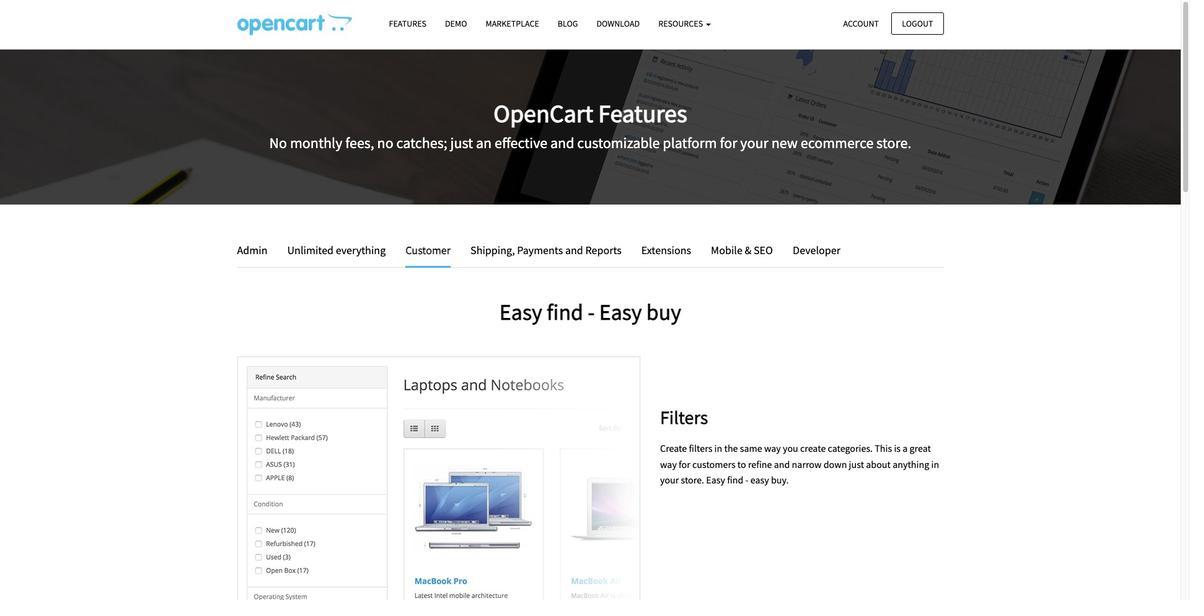 Task type: locate. For each thing, give the bounding box(es) containing it.
0 horizontal spatial in
[[715, 442, 723, 455]]

platform
[[663, 133, 717, 152]]

1 vertical spatial way
[[660, 458, 677, 470]]

for right platform
[[720, 133, 738, 152]]

your
[[741, 133, 769, 152], [660, 474, 679, 486]]

this
[[875, 442, 893, 455]]

logout link
[[892, 12, 944, 35]]

0 vertical spatial find
[[547, 298, 584, 326]]

1 horizontal spatial find
[[728, 474, 744, 486]]

easy find - easy buy
[[500, 298, 682, 326]]

0 vertical spatial features
[[389, 18, 427, 29]]

features
[[389, 18, 427, 29], [599, 98, 688, 129]]

1 horizontal spatial -
[[746, 474, 749, 486]]

your left new
[[741, 133, 769, 152]]

just inside opencart features no monthly fees, no catches; just an effective and customizable platform for your new ecommerce store.
[[451, 133, 473, 152]]

mobile & seo
[[711, 243, 773, 257]]

0 vertical spatial your
[[741, 133, 769, 152]]

1 horizontal spatial in
[[932, 458, 940, 470]]

1 horizontal spatial store.
[[877, 133, 912, 152]]

0 horizontal spatial easy
[[500, 298, 543, 326]]

developer
[[793, 243, 841, 257]]

down
[[824, 458, 847, 470]]

features left demo
[[389, 18, 427, 29]]

and up buy.
[[774, 458, 790, 470]]

1 horizontal spatial easy
[[599, 298, 642, 326]]

0 vertical spatial and
[[551, 133, 575, 152]]

1 vertical spatial in
[[932, 458, 940, 470]]

-
[[588, 298, 595, 326], [746, 474, 749, 486]]

1 vertical spatial -
[[746, 474, 749, 486]]

find
[[547, 298, 584, 326], [728, 474, 744, 486]]

2 vertical spatial and
[[774, 458, 790, 470]]

your down create
[[660, 474, 679, 486]]

features inside opencart features no monthly fees, no catches; just an effective and customizable platform for your new ecommerce store.
[[599, 98, 688, 129]]

way
[[765, 442, 781, 455], [660, 458, 677, 470]]

in left the
[[715, 442, 723, 455]]

customizable
[[578, 133, 660, 152]]

1 vertical spatial and
[[566, 243, 583, 257]]

for inside opencart features no monthly fees, no catches; just an effective and customizable platform for your new ecommerce store.
[[720, 133, 738, 152]]

resources link
[[649, 13, 721, 35]]

the
[[725, 442, 738, 455]]

admin link
[[237, 242, 277, 260]]

to
[[738, 458, 746, 470]]

create
[[801, 442, 826, 455]]

and inside the shipping, payments and reports link
[[566, 243, 583, 257]]

easy
[[500, 298, 543, 326], [599, 298, 642, 326], [707, 474, 726, 486]]

0 horizontal spatial features
[[389, 18, 427, 29]]

for down create
[[679, 458, 691, 470]]

unlimited everything
[[287, 243, 386, 257]]

1 horizontal spatial for
[[720, 133, 738, 152]]

1 horizontal spatial just
[[849, 458, 865, 470]]

1 horizontal spatial way
[[765, 442, 781, 455]]

0 vertical spatial just
[[451, 133, 473, 152]]

0 vertical spatial store.
[[877, 133, 912, 152]]

fees,
[[346, 133, 374, 152]]

you
[[783, 442, 799, 455]]

0 horizontal spatial for
[[679, 458, 691, 470]]

0 horizontal spatial way
[[660, 458, 677, 470]]

resources
[[659, 18, 705, 29]]

1 vertical spatial for
[[679, 458, 691, 470]]

unlimited
[[287, 243, 334, 257]]

opencart
[[494, 98, 594, 129]]

catches;
[[397, 133, 448, 152]]

1 vertical spatial just
[[849, 458, 865, 470]]

everything
[[336, 243, 386, 257]]

0 horizontal spatial just
[[451, 133, 473, 152]]

store.
[[877, 133, 912, 152], [681, 474, 705, 486]]

0 vertical spatial for
[[720, 133, 738, 152]]

and
[[551, 133, 575, 152], [566, 243, 583, 257], [774, 458, 790, 470]]

2 horizontal spatial easy
[[707, 474, 726, 486]]

0 horizontal spatial your
[[660, 474, 679, 486]]

and left reports at the top of the page
[[566, 243, 583, 257]]

about
[[866, 458, 891, 470]]

for
[[720, 133, 738, 152], [679, 458, 691, 470]]

buy.
[[771, 474, 789, 486]]

download link
[[588, 13, 649, 35]]

1 horizontal spatial your
[[741, 133, 769, 152]]

customers
[[693, 458, 736, 470]]

anything
[[893, 458, 930, 470]]

create filters in the same way you create categories. this is a great way for customers to refine and narrow down just about anything in your store. easy find - easy buy.
[[660, 442, 940, 486]]

store. down customers on the right bottom
[[681, 474, 705, 486]]

1 vertical spatial find
[[728, 474, 744, 486]]

features up customizable
[[599, 98, 688, 129]]

filters image
[[237, 357, 640, 600]]

1 vertical spatial features
[[599, 98, 688, 129]]

new
[[772, 133, 798, 152]]

store. right "ecommerce"
[[877, 133, 912, 152]]

and down opencart
[[551, 133, 575, 152]]

monthly
[[290, 133, 343, 152]]

logout
[[902, 18, 934, 29]]

filters
[[689, 442, 713, 455]]

0 horizontal spatial store.
[[681, 474, 705, 486]]

download
[[597, 18, 640, 29]]

customer link
[[396, 242, 460, 268]]

for inside create filters in the same way you create categories. this is a great way for customers to refine and narrow down just about anything in your store. easy find - easy buy.
[[679, 458, 691, 470]]

just
[[451, 133, 473, 152], [849, 458, 865, 470]]

create
[[660, 442, 687, 455]]

an
[[476, 133, 492, 152]]

0 vertical spatial -
[[588, 298, 595, 326]]

and inside create filters in the same way you create categories. this is a great way for customers to refine and narrow down just about anything in your store. easy find - easy buy.
[[774, 458, 790, 470]]

shipping, payments and reports
[[471, 243, 622, 257]]

opencart features no monthly fees, no catches; just an effective and customizable platform for your new ecommerce store.
[[269, 98, 912, 152]]

0 vertical spatial in
[[715, 442, 723, 455]]

in right anything in the bottom right of the page
[[932, 458, 940, 470]]

just down categories.
[[849, 458, 865, 470]]

&
[[745, 243, 752, 257]]

0 horizontal spatial find
[[547, 298, 584, 326]]

your inside opencart features no monthly fees, no catches; just an effective and customizable platform for your new ecommerce store.
[[741, 133, 769, 152]]

way left you
[[765, 442, 781, 455]]

1 horizontal spatial features
[[599, 98, 688, 129]]

your inside create filters in the same way you create categories. this is a great way for customers to refine and narrow down just about anything in your store. easy find - easy buy.
[[660, 474, 679, 486]]

just left 'an'
[[451, 133, 473, 152]]

easy
[[751, 474, 769, 486]]

in
[[715, 442, 723, 455], [932, 458, 940, 470]]

1 vertical spatial store.
[[681, 474, 705, 486]]

account
[[844, 18, 879, 29]]

ecommerce
[[801, 133, 874, 152]]

refine
[[748, 458, 772, 470]]

no
[[269, 133, 287, 152]]

way down create
[[660, 458, 677, 470]]

1 vertical spatial your
[[660, 474, 679, 486]]



Task type: describe. For each thing, give the bounding box(es) containing it.
same
[[740, 442, 763, 455]]

and inside opencart features no monthly fees, no catches; just an effective and customizable platform for your new ecommerce store.
[[551, 133, 575, 152]]

blog link
[[549, 13, 588, 35]]

narrow
[[792, 458, 822, 470]]

opencart - features image
[[237, 13, 352, 35]]

great
[[910, 442, 931, 455]]

reports
[[586, 243, 622, 257]]

buy
[[647, 298, 682, 326]]

- inside create filters in the same way you create categories. this is a great way for customers to refine and narrow down just about anything in your store. easy find - easy buy.
[[746, 474, 749, 486]]

mobile & seo link
[[702, 242, 783, 260]]

easy inside create filters in the same way you create categories. this is a great way for customers to refine and narrow down just about anything in your store. easy find - easy buy.
[[707, 474, 726, 486]]

effective
[[495, 133, 548, 152]]

unlimited everything link
[[278, 242, 395, 260]]

categories.
[[828, 442, 873, 455]]

developer link
[[784, 242, 841, 260]]

0 horizontal spatial -
[[588, 298, 595, 326]]

demo
[[445, 18, 467, 29]]

demo link
[[436, 13, 477, 35]]

mobile
[[711, 243, 743, 257]]

shipping,
[[471, 243, 515, 257]]

a
[[903, 442, 908, 455]]

store. inside opencart features no monthly fees, no catches; just an effective and customizable platform for your new ecommerce store.
[[877, 133, 912, 152]]

account link
[[833, 12, 890, 35]]

extensions
[[642, 243, 692, 257]]

marketplace
[[486, 18, 539, 29]]

shipping, payments and reports link
[[461, 242, 631, 260]]

store. inside create filters in the same way you create categories. this is a great way for customers to refine and narrow down just about anything in your store. easy find - easy buy.
[[681, 474, 705, 486]]

features link
[[380, 13, 436, 35]]

extensions link
[[632, 242, 701, 260]]

admin
[[237, 243, 268, 257]]

is
[[894, 442, 901, 455]]

customer
[[406, 243, 451, 257]]

marketplace link
[[477, 13, 549, 35]]

no
[[377, 133, 394, 152]]

filters
[[660, 406, 708, 429]]

just inside create filters in the same way you create categories. this is a great way for customers to refine and narrow down just about anything in your store. easy find - easy buy.
[[849, 458, 865, 470]]

seo
[[754, 243, 773, 257]]

find inside create filters in the same way you create categories. this is a great way for customers to refine and narrow down just about anything in your store. easy find - easy buy.
[[728, 474, 744, 486]]

blog
[[558, 18, 578, 29]]

payments
[[517, 243, 563, 257]]

0 vertical spatial way
[[765, 442, 781, 455]]



Task type: vqa. For each thing, say whether or not it's contained in the screenshot.
just in OpenCart Features No monthly fees, no catches; just an effective and customizable platform for your new ecommerce store.
yes



